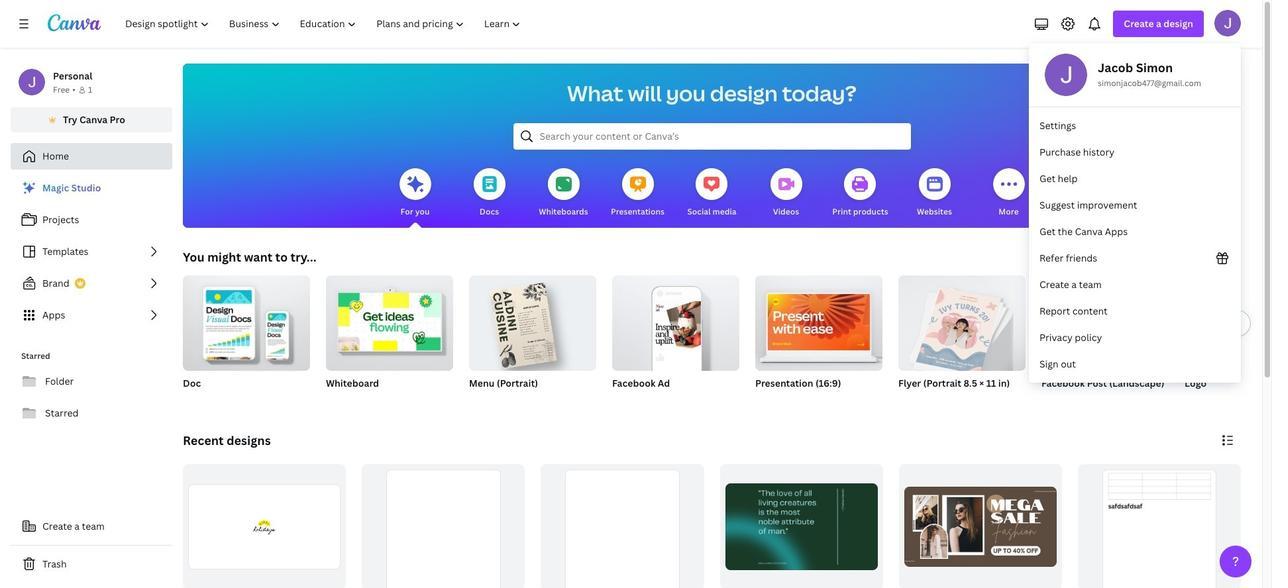 Task type: vqa. For each thing, say whether or not it's contained in the screenshot.
the rightmost THE APPROVAL
no



Task type: locate. For each thing, give the bounding box(es) containing it.
list
[[1029, 113, 1241, 378], [11, 175, 172, 329]]

menu
[[1029, 43, 1241, 383]]

group
[[326, 270, 453, 407], [326, 270, 453, 371], [469, 270, 596, 407], [469, 270, 596, 371], [612, 270, 739, 407], [612, 270, 739, 371], [755, 270, 882, 407], [755, 270, 882, 371], [898, 270, 1026, 407], [898, 270, 1026, 375], [183, 276, 310, 407], [1041, 276, 1169, 407], [1185, 276, 1272, 407], [362, 464, 525, 588], [541, 464, 704, 588], [720, 464, 883, 588], [899, 464, 1062, 588], [1078, 464, 1241, 588]]

0 horizontal spatial list
[[11, 175, 172, 329]]

jacob simon image
[[1214, 10, 1241, 36]]

None search field
[[513, 123, 911, 150]]

top level navigation element
[[117, 11, 532, 37]]

Search search field
[[540, 124, 884, 149]]



Task type: describe. For each thing, give the bounding box(es) containing it.
1 horizontal spatial list
[[1029, 113, 1241, 378]]



